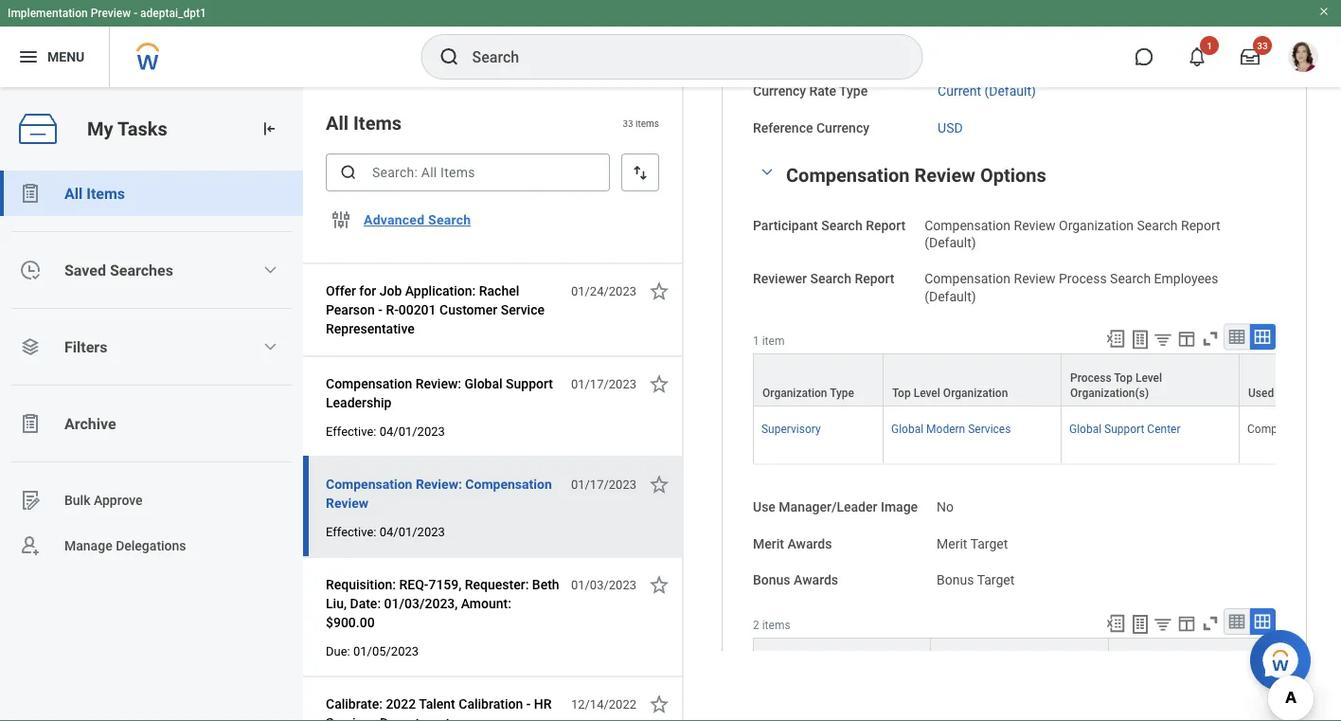 Task type: vqa. For each thing, say whether or not it's contained in the screenshot.
the "Current Delegations"
no



Task type: locate. For each thing, give the bounding box(es) containing it.
1 vertical spatial star image
[[648, 573, 671, 596]]

organization up supervisory link at the bottom right of page
[[763, 386, 828, 399]]

close environment banner image
[[1319, 6, 1330, 17]]

search down search: all items text box
[[428, 212, 471, 228]]

click to view/edit grid preferences image
[[1177, 328, 1198, 349], [1177, 613, 1198, 634]]

0 vertical spatial 04/01/2023
[[380, 424, 445, 438]]

top level organization button
[[884, 354, 1061, 405]]

0 vertical spatial -
[[134, 7, 137, 20]]

- inside menu banner
[[134, 7, 137, 20]]

1 left item
[[753, 334, 760, 347]]

export to excel image for items
[[1106, 613, 1127, 634]]

2 export to worksheets image from the top
[[1129, 613, 1152, 636]]

review down compensation review organization search report (default)
[[1014, 271, 1056, 286]]

2 star image from the top
[[648, 473, 671, 496]]

1 inside compensation review options group
[[753, 334, 760, 347]]

all items inside button
[[64, 184, 125, 202]]

date:
[[350, 596, 381, 611]]

items
[[353, 112, 402, 134], [86, 184, 125, 202]]

global left modern
[[892, 422, 924, 435]]

expand table image
[[1254, 327, 1273, 346], [1254, 612, 1273, 631]]

2 effective: from the top
[[326, 524, 377, 539]]

1 04/01/2023 from the top
[[380, 424, 445, 438]]

2 fullscreen image from the top
[[1201, 613, 1221, 634]]

level inside top level organization popup button
[[914, 386, 941, 399]]

0 horizontal spatial bonus
[[753, 572, 791, 588]]

search right participant
[[822, 217, 863, 233]]

fullscreen image for 1 item
[[1201, 328, 1221, 349]]

compensation for compensation review: compensation review
[[326, 476, 413, 492]]

1 vertical spatial expand table image
[[1254, 612, 1273, 631]]

support down service
[[506, 376, 553, 391]]

review down the options
[[1014, 217, 1056, 233]]

organization for review
[[1059, 217, 1134, 233]]

reviewer search report
[[753, 271, 895, 286]]

0 vertical spatial star image
[[648, 372, 671, 395]]

organization up global modern services link
[[944, 386, 1009, 399]]

process top level organization(s)
[[1071, 371, 1163, 399]]

used by
[[1249, 386, 1290, 399]]

justify image
[[17, 45, 40, 68]]

3 row from the top
[[753, 638, 1288, 676]]

04/01/2023
[[380, 424, 445, 438], [380, 524, 445, 539]]

star image for 01/24/2023
[[648, 280, 671, 302]]

target for bonus target
[[978, 572, 1015, 588]]

0 vertical spatial export to worksheets image
[[1129, 328, 1152, 351]]

table image
[[1228, 327, 1247, 346]]

1 review: from the top
[[416, 376, 461, 391]]

1 horizontal spatial level
[[1136, 371, 1163, 384]]

- left 'hr'
[[527, 696, 531, 712]]

reference currency
[[753, 120, 870, 135]]

1 vertical spatial click to view/edit grid preferences image
[[1177, 613, 1198, 634]]

1 horizontal spatial support
[[1105, 422, 1145, 435]]

services inside calibrate: 2022 talent calibration - hr services department
[[326, 715, 377, 721]]

employees
[[1155, 271, 1219, 286]]

compensation inside compensation review process search employees (default)
[[925, 271, 1011, 286]]

effective: 04/01/2023 up requisition:
[[326, 524, 445, 539]]

target
[[971, 536, 1008, 551], [978, 572, 1015, 588]]

manage delegations link
[[0, 523, 303, 569]]

0 vertical spatial 1
[[1207, 40, 1213, 51]]

1 horizontal spatial merit
[[937, 536, 968, 551]]

0 vertical spatial awards
[[788, 536, 832, 551]]

1 vertical spatial support
[[1105, 422, 1145, 435]]

merit awards
[[753, 536, 832, 551]]

1 vertical spatial star image
[[648, 473, 671, 496]]

currency up reference
[[753, 83, 806, 99]]

0 vertical spatial 01/17/2023
[[571, 377, 637, 391]]

0 horizontal spatial 33
[[623, 117, 634, 129]]

1 vertical spatial services
[[326, 715, 377, 721]]

toolbar
[[1097, 323, 1276, 353], [1097, 608, 1276, 638]]

1 vertical spatial (default)
[[925, 235, 977, 251]]

bonus inside bonus target element
[[937, 572, 975, 588]]

implementation preview -   adeptai_dpt1
[[8, 7, 206, 20]]

1 star image from the top
[[648, 372, 671, 395]]

1 horizontal spatial bonus
[[937, 572, 975, 588]]

items for 33 items
[[636, 117, 659, 129]]

currency down rate
[[817, 120, 870, 135]]

1 vertical spatial 33
[[623, 117, 634, 129]]

row containing process top level organization(s)
[[753, 353, 1342, 407]]

1 horizontal spatial services
[[969, 422, 1011, 435]]

merit for merit target
[[937, 536, 968, 551]]

0 vertical spatial chevron down image
[[756, 165, 779, 178]]

reference
[[753, 120, 813, 135]]

export to excel image
[[1106, 328, 1127, 349], [1106, 613, 1127, 634]]

search up employees
[[1138, 217, 1178, 233]]

requisition: req-7159, requester: beth liu, date: 01/03/2023, amount: $900.00 button
[[326, 573, 561, 634]]

all items button
[[0, 171, 303, 216]]

1 horizontal spatial -
[[527, 696, 531, 712]]

1 row from the top
[[753, 353, 1342, 407]]

export to worksheets image left select to filter grid data icon
[[1129, 328, 1152, 351]]

merit down use
[[753, 536, 785, 551]]

items inside compensation review options group
[[763, 619, 791, 632]]

2 horizontal spatial global
[[1070, 422, 1102, 435]]

review for organization
[[1014, 217, 1056, 233]]

support down organization(s)
[[1105, 422, 1145, 435]]

1 vertical spatial export to worksheets image
[[1129, 613, 1152, 636]]

0 vertical spatial support
[[506, 376, 553, 391]]

report inside compensation review organization search report (default)
[[1182, 217, 1221, 233]]

report up employees
[[1182, 217, 1221, 233]]

01/17/2023
[[571, 377, 637, 391], [571, 477, 637, 491]]

calibrate: 2022 talent calibration - hr services department button
[[326, 693, 561, 721]]

organization
[[1059, 217, 1134, 233], [763, 386, 828, 399], [944, 386, 1009, 399]]

04/01/2023 down compensation review: compensation review
[[380, 524, 445, 539]]

review: for global
[[416, 376, 461, 391]]

filters
[[64, 338, 107, 356]]

rename image
[[19, 489, 42, 512]]

0 horizontal spatial global
[[465, 376, 503, 391]]

effective: 04/01/2023 for compensation review: global support leadership
[[326, 424, 445, 438]]

1 horizontal spatial items
[[763, 619, 791, 632]]

33 items
[[623, 117, 659, 129]]

1 horizontal spatial search image
[[438, 45, 461, 68]]

0 vertical spatial process
[[1059, 271, 1107, 286]]

0 horizontal spatial all
[[64, 184, 83, 202]]

0 vertical spatial toolbar
[[1097, 323, 1276, 353]]

support inside compensation review options group
[[1105, 422, 1145, 435]]

2 effective: 04/01/2023 from the top
[[326, 524, 445, 539]]

bonus down merit target in the right of the page
[[937, 572, 975, 588]]

(default) for compensation review process search employees (default)
[[925, 289, 977, 304]]

1 01/17/2023 from the top
[[571, 377, 637, 391]]

report down compensation review options button
[[866, 217, 906, 233]]

search left employees
[[1111, 271, 1151, 286]]

services right modern
[[969, 422, 1011, 435]]

all
[[326, 112, 349, 134], [64, 184, 83, 202]]

column header down bonus target
[[931, 638, 1110, 676]]

00201
[[399, 302, 436, 317]]

0 horizontal spatial items
[[86, 184, 125, 202]]

star image for effective: 04/01/2023
[[648, 473, 671, 496]]

expand table image for 2 items
[[1254, 612, 1273, 631]]

1 horizontal spatial all
[[326, 112, 349, 134]]

2 merit from the left
[[937, 536, 968, 551]]

1 vertical spatial all
[[64, 184, 83, 202]]

tasks
[[117, 118, 167, 140]]

items up sort image
[[636, 117, 659, 129]]

search inside button
[[428, 212, 471, 228]]

level down select to filter grid data icon
[[1136, 371, 1163, 384]]

offer
[[326, 283, 356, 298]]

2 click to view/edit grid preferences image from the top
[[1177, 613, 1198, 634]]

services
[[969, 422, 1011, 435], [326, 715, 377, 721]]

organization inside compensation review organization search report (default)
[[1059, 217, 1134, 233]]

column header down 2 items
[[753, 638, 931, 676]]

bonus for bonus target
[[937, 572, 975, 588]]

0 vertical spatial fullscreen image
[[1201, 328, 1221, 349]]

2 expand table image from the top
[[1254, 612, 1273, 631]]

top up global modern services link
[[893, 386, 911, 399]]

support
[[506, 376, 553, 391], [1105, 422, 1145, 435]]

level
[[1136, 371, 1163, 384], [914, 386, 941, 399]]

1 horizontal spatial top
[[1115, 371, 1133, 384]]

review up requisition:
[[326, 495, 369, 511]]

usd
[[938, 120, 963, 135]]

0 vertical spatial all items
[[326, 112, 402, 134]]

expand table image right table image
[[1254, 612, 1273, 631]]

0 vertical spatial all
[[326, 112, 349, 134]]

organization up compensation review process search employees (default) element
[[1059, 217, 1134, 233]]

awards up the bonus awards
[[788, 536, 832, 551]]

review: inside compensation review: global support leadership
[[416, 376, 461, 391]]

33 up sort image
[[623, 117, 634, 129]]

all items
[[326, 112, 402, 134], [64, 184, 125, 202]]

top up organization(s)
[[1115, 371, 1133, 384]]

review down usd
[[915, 164, 976, 186]]

all right transformation import icon
[[326, 112, 349, 134]]

(default) inside compensation review process search employees (default)
[[925, 289, 977, 304]]

review: inside compensation review: compensation review
[[416, 476, 462, 492]]

review inside compensation review process search employees (default)
[[1014, 271, 1056, 286]]

rachel
[[479, 283, 520, 298]]

1 for 1 item
[[753, 334, 760, 347]]

export to excel image up process top level organization(s)
[[1106, 328, 1127, 349]]

1 vertical spatial fullscreen image
[[1201, 613, 1221, 634]]

04/01/2023 down compensation review: global support leadership
[[380, 424, 445, 438]]

items inside item list element
[[636, 117, 659, 129]]

- right preview
[[134, 7, 137, 20]]

fullscreen image left table image
[[1201, 613, 1221, 634]]

1 vertical spatial toolbar
[[1097, 608, 1276, 638]]

process down compensation review organization search report (default)
[[1059, 271, 1107, 286]]

1 vertical spatial awards
[[794, 572, 839, 588]]

0 horizontal spatial services
[[326, 715, 377, 721]]

organization for level
[[944, 386, 1009, 399]]

04/01/2023 for global
[[380, 424, 445, 438]]

(default) right current
[[985, 83, 1037, 99]]

0 horizontal spatial merit
[[753, 536, 785, 551]]

click to view/edit grid preferences image right select to filter grid data icon
[[1177, 328, 1198, 349]]

items right 2
[[763, 619, 791, 632]]

compensation review: compensation review
[[326, 476, 552, 511]]

2 export to excel image from the top
[[1106, 613, 1127, 634]]

0 vertical spatial items
[[636, 117, 659, 129]]

user plus image
[[19, 534, 42, 557]]

used
[[1249, 386, 1275, 399]]

review inside compensation review organization search report (default)
[[1014, 217, 1056, 233]]

0 vertical spatial export to excel image
[[1106, 328, 1127, 349]]

participant
[[753, 217, 818, 233]]

1 export to excel image from the top
[[1106, 328, 1127, 349]]

0 vertical spatial review:
[[416, 376, 461, 391]]

compensation review process search employees (default) element
[[925, 267, 1219, 304]]

search
[[428, 212, 471, 228], [822, 217, 863, 233], [1138, 217, 1178, 233], [811, 271, 852, 286], [1111, 271, 1151, 286]]

0 horizontal spatial level
[[914, 386, 941, 399]]

3 star image from the top
[[648, 693, 671, 715]]

compensation review: global support leadership button
[[326, 372, 561, 414]]

effective: down the leadership
[[326, 424, 377, 438]]

2 04/01/2023 from the top
[[380, 524, 445, 539]]

(default) down "compensation review options"
[[925, 235, 977, 251]]

1 vertical spatial top
[[893, 386, 911, 399]]

support inside compensation review: global support leadership
[[506, 376, 553, 391]]

image
[[881, 499, 918, 515]]

effective: up requisition:
[[326, 524, 377, 539]]

(default) for compensation review organization search report (default)
[[925, 235, 977, 251]]

33 inside item list element
[[623, 117, 634, 129]]

use manager/leader image element
[[937, 488, 954, 516]]

0 vertical spatial (default)
[[985, 83, 1037, 99]]

select to filter grid data image
[[1153, 614, 1174, 634]]

participant search report
[[753, 217, 906, 233]]

offer for job application: rachel pearson ‎- r-00201 customer service representative button
[[326, 280, 561, 340]]

1 click to view/edit grid preferences image from the top
[[1177, 328, 1198, 349]]

2 vertical spatial (default)
[[925, 289, 977, 304]]

0 horizontal spatial items
[[636, 117, 659, 129]]

effective: 04/01/2023
[[326, 424, 445, 438], [326, 524, 445, 539]]

1 bonus from the left
[[753, 572, 791, 588]]

clock check image
[[19, 259, 42, 281]]

row
[[753, 353, 1342, 407], [753, 406, 1342, 464], [753, 638, 1288, 676]]

search right reviewer
[[811, 271, 852, 286]]

1 vertical spatial level
[[914, 386, 941, 399]]

0 vertical spatial effective:
[[326, 424, 377, 438]]

perspective image
[[19, 335, 42, 358]]

1 right notifications large icon
[[1207, 40, 1213, 51]]

1 vertical spatial search image
[[339, 163, 358, 182]]

process top level organization(s) button
[[1062, 354, 1239, 405]]

compensation inside compensation review organization search report (default)
[[925, 217, 1011, 233]]

target for merit target
[[971, 536, 1008, 551]]

0 vertical spatial effective: 04/01/2023
[[326, 424, 445, 438]]

1 vertical spatial items
[[763, 619, 791, 632]]

1 horizontal spatial all items
[[326, 112, 402, 134]]

1 horizontal spatial organization
[[944, 386, 1009, 399]]

chevron down image for filters
[[263, 339, 278, 354]]

type
[[840, 83, 868, 99], [830, 386, 855, 399]]

1 vertical spatial target
[[978, 572, 1015, 588]]

r-
[[386, 302, 399, 317]]

compensation review organization search report (default) element
[[925, 213, 1221, 251]]

0 vertical spatial items
[[353, 112, 402, 134]]

1 expand table image from the top
[[1254, 327, 1273, 346]]

merit down 'no' at the bottom of the page
[[937, 536, 968, 551]]

global down organization(s)
[[1070, 422, 1102, 435]]

export to worksheets image left select to filter grid data image
[[1129, 613, 1152, 636]]

items for 2 items
[[763, 619, 791, 632]]

0 vertical spatial search image
[[438, 45, 461, 68]]

1 inside button
[[1207, 40, 1213, 51]]

row containing supervisory
[[753, 406, 1342, 464]]

items inside item list element
[[353, 112, 402, 134]]

by
[[1278, 386, 1290, 399]]

currency
[[753, 83, 806, 99], [817, 120, 870, 135]]

chevron down image
[[756, 165, 779, 178], [263, 262, 278, 278], [263, 339, 278, 354]]

awards down merit awards
[[794, 572, 839, 588]]

2
[[753, 619, 760, 632]]

(default) inside compensation review organization search report (default)
[[925, 235, 977, 251]]

1 vertical spatial all items
[[64, 184, 125, 202]]

level inside process top level organization(s)
[[1136, 371, 1163, 384]]

search image inside item list element
[[339, 163, 358, 182]]

click to view/edit grid preferences image for 1 item
[[1177, 328, 1198, 349]]

1 star image from the top
[[648, 280, 671, 302]]

2 bonus from the left
[[937, 572, 975, 588]]

1 vertical spatial -
[[527, 696, 531, 712]]

1 vertical spatial 04/01/2023
[[380, 524, 445, 539]]

clipboard image
[[19, 412, 42, 435]]

2 toolbar from the top
[[1097, 608, 1276, 638]]

review: down offer for job application: rachel pearson ‎- r-00201 customer service representative button
[[416, 376, 461, 391]]

0 vertical spatial level
[[1136, 371, 1163, 384]]

pearson
[[326, 302, 375, 317]]

1 vertical spatial review:
[[416, 476, 462, 492]]

2 star image from the top
[[648, 573, 671, 596]]

0 horizontal spatial all items
[[64, 184, 125, 202]]

compensation review organization search report (default)
[[925, 217, 1221, 251]]

star image for compensation review: global support leadership
[[648, 372, 671, 395]]

33 left profile logan mcneil image
[[1258, 40, 1269, 51]]

items inside button
[[86, 184, 125, 202]]

star image for requisition: req-7159, requester: beth liu, date: 01/03/2023, amount: $900.00
[[648, 573, 671, 596]]

2 horizontal spatial organization
[[1059, 217, 1134, 233]]

hr
[[534, 696, 552, 712]]

1 vertical spatial effective:
[[326, 524, 377, 539]]

effective: 04/01/2023 down the leadership
[[326, 424, 445, 438]]

export to worksheets image
[[1129, 328, 1152, 351], [1129, 613, 1152, 636]]

report for compensation review organization search report (default)
[[866, 217, 906, 233]]

item
[[763, 334, 785, 347]]

12/14/2022
[[571, 697, 637, 711]]

column header
[[753, 638, 931, 676], [931, 638, 1110, 676]]

export to excel image left select to filter grid data image
[[1106, 613, 1127, 634]]

0 vertical spatial click to view/edit grid preferences image
[[1177, 328, 1198, 349]]

report down participant search report
[[855, 271, 895, 286]]

star image
[[648, 280, 671, 302], [648, 473, 671, 496]]

0 vertical spatial expand table image
[[1254, 327, 1273, 346]]

0 vertical spatial type
[[840, 83, 868, 99]]

0 vertical spatial star image
[[648, 280, 671, 302]]

profile logan mcneil image
[[1289, 42, 1319, 76]]

$900.00
[[326, 614, 375, 630]]

services down calibrate:
[[326, 715, 377, 721]]

1 vertical spatial type
[[830, 386, 855, 399]]

2 row from the top
[[753, 406, 1342, 464]]

fullscreen image
[[1201, 328, 1221, 349], [1201, 613, 1221, 634]]

compensation inside compensation review: global support leadership
[[326, 376, 412, 391]]

1 vertical spatial items
[[86, 184, 125, 202]]

1 vertical spatial process
[[1071, 371, 1112, 384]]

effective: 04/01/2023 for compensation review: compensation review
[[326, 524, 445, 539]]

0 horizontal spatial 1
[[753, 334, 760, 347]]

2 review: from the top
[[416, 476, 462, 492]]

calibration
[[459, 696, 523, 712]]

level up modern
[[914, 386, 941, 399]]

calibrate: 2022 talent calibration - hr services department
[[326, 696, 552, 721]]

row inside compensation review options group
[[753, 638, 1288, 676]]

1 merit from the left
[[753, 536, 785, 551]]

2 01/17/2023 from the top
[[571, 477, 637, 491]]

search image
[[438, 45, 461, 68], [339, 163, 358, 182]]

33 for 33 items
[[623, 117, 634, 129]]

expand table image right table icon
[[1254, 327, 1273, 346]]

compensation review: compensation review button
[[326, 473, 561, 515]]

33 inside "button"
[[1258, 40, 1269, 51]]

2 vertical spatial chevron down image
[[263, 339, 278, 354]]

items
[[636, 117, 659, 129], [763, 619, 791, 632]]

0 horizontal spatial top
[[893, 386, 911, 399]]

target down merit target in the right of the page
[[978, 572, 1015, 588]]

fullscreen image left table icon
[[1201, 328, 1221, 349]]

all right clipboard image
[[64, 184, 83, 202]]

click to view/edit grid preferences image right select to filter grid data image
[[1177, 613, 1198, 634]]

complete employe
[[1248, 422, 1342, 435]]

0 vertical spatial top
[[1115, 371, 1133, 384]]

star image
[[648, 372, 671, 395], [648, 573, 671, 596], [648, 693, 671, 715]]

0 vertical spatial 33
[[1258, 40, 1269, 51]]

1 horizontal spatial 33
[[1258, 40, 1269, 51]]

review: down compensation review: global support leadership button
[[416, 476, 462, 492]]

compensation for compensation review options
[[786, 164, 910, 186]]

1 vertical spatial 1
[[753, 334, 760, 347]]

1 vertical spatial export to excel image
[[1106, 613, 1127, 634]]

bonus
[[753, 572, 791, 588], [937, 572, 975, 588]]

7159,
[[429, 577, 462, 592]]

0 vertical spatial services
[[969, 422, 1011, 435]]

1 horizontal spatial items
[[353, 112, 402, 134]]

1 vertical spatial chevron down image
[[263, 262, 278, 278]]

chevron down image for saved searches
[[263, 262, 278, 278]]

review inside compensation review: compensation review
[[326, 495, 369, 511]]

process up organization(s)
[[1071, 371, 1112, 384]]

complete employee awards element
[[1248, 418, 1342, 435]]

1 export to worksheets image from the top
[[1129, 328, 1152, 351]]

1 fullscreen image from the top
[[1201, 328, 1221, 349]]

2 vertical spatial star image
[[648, 693, 671, 715]]

0 horizontal spatial -
[[134, 7, 137, 20]]

(default) up top level organization popup button
[[925, 289, 977, 304]]

1 toolbar from the top
[[1097, 323, 1276, 353]]

1 horizontal spatial 1
[[1207, 40, 1213, 51]]

search inside compensation review organization search report (default)
[[1138, 217, 1178, 233]]

0 horizontal spatial currency
[[753, 83, 806, 99]]

export to excel image for item
[[1106, 328, 1127, 349]]

saved searches
[[64, 261, 173, 279]]

application:
[[405, 283, 476, 298]]

click to view/edit grid preferences image for 2 items
[[1177, 613, 1198, 634]]

1 effective: 04/01/2023 from the top
[[326, 424, 445, 438]]

target up bonus target element
[[971, 536, 1008, 551]]

global down customer
[[465, 376, 503, 391]]

global for global support center
[[1070, 422, 1102, 435]]

bonus awards
[[753, 572, 839, 588]]

bonus down merit awards
[[753, 572, 791, 588]]

chevron down image inside the 'saved searches' dropdown button
[[263, 262, 278, 278]]

2 column header from the left
[[931, 638, 1110, 676]]

0 horizontal spatial search image
[[339, 163, 358, 182]]

01/05/2023
[[353, 644, 419, 658]]

list
[[0, 171, 303, 569]]

liu,
[[326, 596, 347, 611]]

review:
[[416, 376, 461, 391], [416, 476, 462, 492]]

0 vertical spatial target
[[971, 536, 1008, 551]]

1 effective: from the top
[[326, 424, 377, 438]]

1 horizontal spatial global
[[892, 422, 924, 435]]

(default)
[[985, 83, 1037, 99], [925, 235, 977, 251], [925, 289, 977, 304]]

0 horizontal spatial support
[[506, 376, 553, 391]]



Task type: describe. For each thing, give the bounding box(es) containing it.
center
[[1148, 422, 1181, 435]]

1 horizontal spatial currency
[[817, 120, 870, 135]]

merit target element
[[937, 532, 1008, 551]]

organization(s)
[[1071, 386, 1150, 399]]

toolbar for 2 items
[[1097, 608, 1276, 638]]

amount:
[[461, 596, 512, 611]]

representative
[[326, 321, 415, 336]]

requester:
[[465, 577, 529, 592]]

33 button
[[1230, 36, 1273, 78]]

options
[[981, 164, 1047, 186]]

supervisory
[[762, 422, 821, 435]]

advanced search button
[[356, 201, 479, 239]]

2022
[[386, 696, 416, 712]]

1 for 1
[[1207, 40, 1213, 51]]

no
[[937, 499, 954, 515]]

compensation review options button
[[786, 164, 1047, 186]]

awards for merit awards
[[788, 536, 832, 551]]

delegations
[[116, 538, 186, 553]]

all inside item list element
[[326, 112, 349, 134]]

global inside compensation review: global support leadership
[[465, 376, 503, 391]]

current (default) link
[[938, 79, 1037, 99]]

export to worksheets image for items
[[1129, 613, 1152, 636]]

saved
[[64, 261, 106, 279]]

reviewer
[[753, 271, 807, 286]]

due:
[[326, 644, 350, 658]]

export to worksheets image for item
[[1129, 328, 1152, 351]]

use manager/leader image
[[753, 499, 918, 515]]

bulk approve
[[64, 492, 143, 508]]

configure image
[[330, 208, 352, 231]]

search image inside menu banner
[[438, 45, 461, 68]]

usd link
[[938, 116, 963, 135]]

01/17/2023 for compensation review: compensation review
[[571, 477, 637, 491]]

search for reviewer search report
[[811, 271, 852, 286]]

archive button
[[0, 401, 303, 446]]

requisition: req-7159, requester: beth liu, date: 01/03/2023, amount: $900.00
[[326, 577, 560, 630]]

toolbar for 1 item
[[1097, 323, 1276, 353]]

current
[[938, 83, 982, 99]]

0 vertical spatial currency
[[753, 83, 806, 99]]

currency rate type
[[753, 83, 868, 99]]

current (default)
[[938, 83, 1037, 99]]

fullscreen image for 2 items
[[1201, 613, 1221, 634]]

01/24/2023
[[571, 284, 637, 298]]

global modern services
[[892, 422, 1011, 435]]

row for 2 items's toolbar
[[753, 638, 1288, 676]]

search for advanced search
[[428, 212, 471, 228]]

customer
[[440, 302, 498, 317]]

all inside button
[[64, 184, 83, 202]]

search for participant search report
[[822, 217, 863, 233]]

1 column header from the left
[[753, 638, 931, 676]]

item list element
[[303, 87, 684, 721]]

organization type button
[[754, 354, 883, 405]]

review: for compensation
[[416, 476, 462, 492]]

notifications large image
[[1188, 47, 1207, 66]]

bonus for bonus awards
[[753, 572, 791, 588]]

Search Workday  search field
[[472, 36, 884, 78]]

list containing all items
[[0, 171, 303, 569]]

compensation for compensation review process search employees (default)
[[925, 271, 1011, 286]]

expand table image for 1 item
[[1254, 327, 1273, 346]]

my tasks element
[[0, 87, 303, 721]]

compensation review: global support leadership
[[326, 376, 553, 410]]

compensation for compensation review organization search report (default)
[[925, 217, 1011, 233]]

all items inside item list element
[[326, 112, 402, 134]]

01/03/2023,
[[384, 596, 458, 611]]

adeptai_dpt1
[[140, 7, 206, 20]]

compensation for compensation review: global support leadership
[[326, 376, 412, 391]]

supervisory link
[[762, 418, 821, 435]]

01/03/2023
[[571, 578, 637, 592]]

bonus target element
[[937, 569, 1015, 588]]

menu
[[47, 49, 85, 65]]

inbox large image
[[1241, 47, 1260, 66]]

process top level organization(s) column header
[[1062, 353, 1240, 407]]

preview
[[91, 7, 131, 20]]

due: 01/05/2023
[[326, 644, 419, 658]]

modern
[[927, 422, 966, 435]]

bulk approve link
[[0, 478, 303, 523]]

offer for job application: rachel pearson ‎- r-00201 customer service representative
[[326, 283, 545, 336]]

for
[[359, 283, 376, 298]]

global support center link
[[1070, 418, 1181, 435]]

process inside compensation review process search employees (default)
[[1059, 271, 1107, 286]]

process inside process top level organization(s)
[[1071, 371, 1112, 384]]

organization type column header
[[753, 353, 884, 407]]

service
[[501, 302, 545, 317]]

implementation
[[8, 7, 88, 20]]

use
[[753, 499, 776, 515]]

advanced
[[364, 212, 425, 228]]

sort image
[[631, 163, 650, 182]]

clipboard image
[[19, 182, 42, 205]]

effective: for compensation review: compensation review
[[326, 524, 377, 539]]

33 for 33
[[1258, 40, 1269, 51]]

compensation review process search employees (default)
[[925, 271, 1219, 304]]

effective: for compensation review: global support leadership
[[326, 424, 377, 438]]

rate
[[810, 83, 837, 99]]

search inside compensation review process search employees (default)
[[1111, 271, 1151, 286]]

row for the top level organization column header
[[753, 406, 1342, 464]]

req-
[[399, 577, 429, 592]]

menu banner
[[0, 0, 1342, 87]]

used by button
[[1240, 354, 1342, 405]]

01/17/2023 for compensation review: global support leadership
[[571, 377, 637, 391]]

requisition:
[[326, 577, 396, 592]]

review for process
[[1014, 271, 1056, 286]]

manage delegations
[[64, 538, 186, 553]]

table image
[[1228, 612, 1247, 631]]

04/01/2023 for compensation
[[380, 524, 445, 539]]

top level organization column header
[[884, 353, 1062, 407]]

department
[[380, 715, 450, 721]]

searches
[[110, 261, 173, 279]]

services inside compensation review options group
[[969, 422, 1011, 435]]

menu button
[[0, 27, 109, 87]]

top inside column header
[[893, 386, 911, 399]]

Search: All Items text field
[[326, 154, 610, 191]]

1 item
[[753, 334, 785, 347]]

merit for merit awards
[[753, 536, 785, 551]]

report for compensation review process search employees (default)
[[855, 271, 895, 286]]

‎-
[[378, 302, 383, 317]]

2 items
[[753, 619, 791, 632]]

select to filter grid data image
[[1153, 329, 1174, 349]]

- inside calibrate: 2022 talent calibration - hr services department
[[527, 696, 531, 712]]

approve
[[94, 492, 143, 508]]

global for global modern services
[[892, 422, 924, 435]]

compensation review options
[[786, 164, 1047, 186]]

my tasks
[[87, 118, 167, 140]]

merit target
[[937, 536, 1008, 551]]

compensation review options group
[[753, 160, 1342, 721]]

advanced search
[[364, 212, 471, 228]]

job
[[380, 283, 402, 298]]

complete
[[1248, 422, 1297, 435]]

talent
[[419, 696, 456, 712]]

transformation import image
[[260, 119, 279, 138]]

global support center
[[1070, 422, 1181, 435]]

bulk
[[64, 492, 90, 508]]

organization type
[[763, 386, 855, 399]]

awards for bonus awards
[[794, 572, 839, 588]]

type inside popup button
[[830, 386, 855, 399]]

review for options
[[915, 164, 976, 186]]

bonus target
[[937, 572, 1015, 588]]

1 button
[[1177, 36, 1220, 78]]

top inside process top level organization(s)
[[1115, 371, 1133, 384]]

0 horizontal spatial organization
[[763, 386, 828, 399]]

saved searches button
[[0, 247, 303, 293]]



